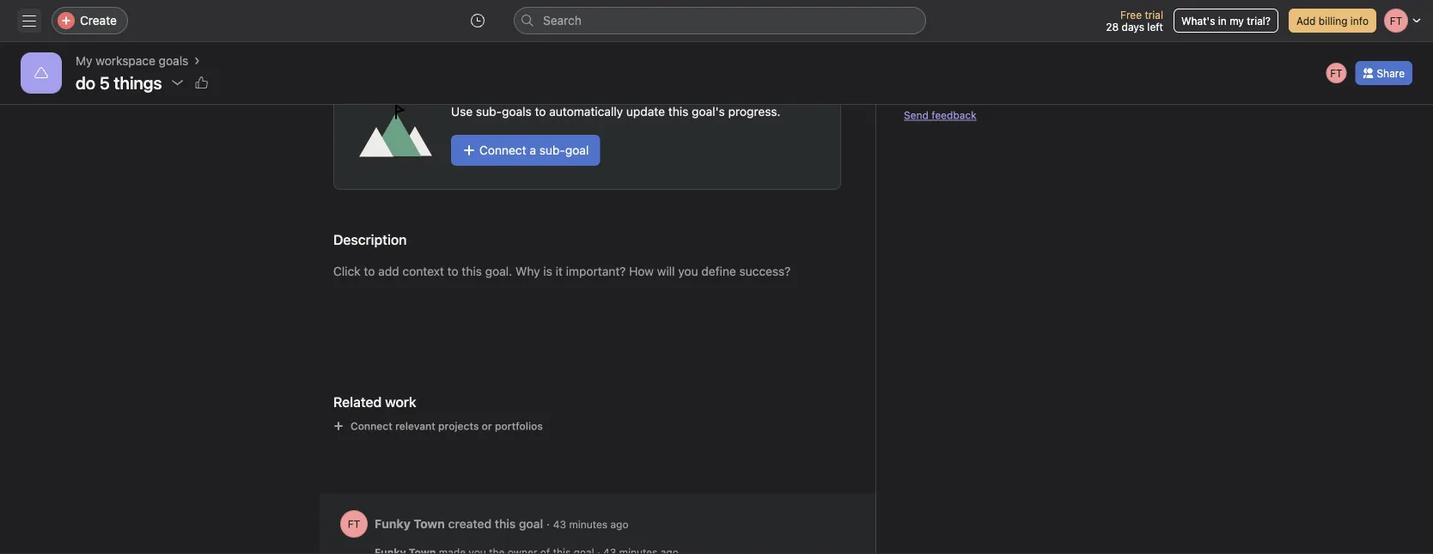Task type: locate. For each thing, give the bounding box(es) containing it.
ft
[[1330, 67, 1343, 79], [348, 518, 360, 530]]

connect left a at the top of page
[[479, 143, 526, 157]]

goal
[[565, 143, 589, 157], [519, 517, 543, 531]]

ft button
[[1324, 61, 1348, 85], [340, 510, 368, 538]]

ft button left share button
[[1324, 61, 1348, 85]]

history image
[[471, 14, 485, 27]]

28
[[1106, 21, 1119, 33]]

what's in my trial? button
[[1174, 9, 1278, 33]]

1 vertical spatial goal
[[519, 517, 543, 531]]

0 horizontal spatial sub-
[[476, 104, 502, 119]]

send feedback link
[[904, 107, 977, 123]]

this
[[668, 104, 688, 119], [495, 517, 516, 531]]

1 vertical spatial connect
[[351, 420, 392, 432]]

ft button left funky
[[340, 510, 368, 538]]

0 vertical spatial connect
[[479, 143, 526, 157]]

0 vertical spatial goals
[[159, 54, 188, 68]]

to
[[535, 104, 546, 119]]

connect a sub-goal
[[479, 143, 589, 157]]

·
[[546, 517, 550, 531]]

connect relevant projects or portfolios
[[351, 420, 543, 432]]

progress.
[[728, 104, 781, 119]]

0 horizontal spatial connect
[[351, 420, 392, 432]]

update
[[626, 104, 665, 119]]

share
[[1377, 67, 1405, 79]]

delete story image
[[808, 546, 819, 554]]

goals
[[159, 54, 188, 68], [502, 104, 532, 119]]

1 horizontal spatial connect
[[479, 143, 526, 157]]

free
[[1120, 9, 1142, 21]]

goal down automatically
[[565, 143, 589, 157]]

sub- right a at the top of page
[[539, 143, 565, 157]]

1 horizontal spatial goals
[[502, 104, 532, 119]]

create button
[[52, 7, 128, 34]]

sub- right use
[[476, 104, 502, 119]]

search
[[543, 13, 582, 27]]

connect a sub-goal button
[[451, 135, 600, 166]]

connect relevant projects or portfolios button
[[326, 414, 551, 438]]

use sub-goals to automatically update this goal's progress.
[[451, 104, 781, 119]]

my workspace goals link
[[76, 52, 188, 70]]

ft left funky
[[348, 518, 360, 530]]

0 horizontal spatial ft button
[[340, 510, 368, 538]]

do
[[76, 72, 95, 92]]

send feedback
[[904, 109, 977, 121]]

1 horizontal spatial sub-
[[539, 143, 565, 157]]

automatically
[[549, 104, 623, 119]]

0 vertical spatial ft button
[[1324, 61, 1348, 85]]

goal inside connect a sub-goal button
[[565, 143, 589, 157]]

related work
[[333, 394, 416, 410]]

1 vertical spatial goals
[[502, 104, 532, 119]]

0 vertical spatial ft
[[1330, 67, 1343, 79]]

my
[[1230, 15, 1244, 27]]

1 vertical spatial sub-
[[539, 143, 565, 157]]

connect down related work
[[351, 420, 392, 432]]

connect
[[479, 143, 526, 157], [351, 420, 392, 432]]

ft left share button
[[1330, 67, 1343, 79]]

use
[[451, 104, 473, 119]]

1 horizontal spatial goal
[[565, 143, 589, 157]]

this left goal's
[[668, 104, 688, 119]]

goals up the show options icon
[[159, 54, 188, 68]]

0 horizontal spatial goals
[[159, 54, 188, 68]]

1 horizontal spatial ft
[[1330, 67, 1343, 79]]

sub-
[[476, 104, 502, 119], [539, 143, 565, 157]]

goal left '·'
[[519, 517, 543, 531]]

0 horizontal spatial ft
[[348, 518, 360, 530]]

share button
[[1355, 61, 1412, 85]]

ago
[[610, 518, 629, 530]]

0 horizontal spatial this
[[495, 517, 516, 531]]

relevant
[[395, 420, 435, 432]]

5 things
[[99, 72, 162, 92]]

workspace
[[96, 54, 155, 68]]

goals left to
[[502, 104, 532, 119]]

funky
[[375, 517, 411, 531]]

what's
[[1181, 15, 1215, 27]]

0 horizontal spatial goal
[[519, 517, 543, 531]]

free trial 28 days left
[[1106, 9, 1163, 33]]

1 horizontal spatial this
[[668, 104, 688, 119]]

0 vertical spatial goal
[[565, 143, 589, 157]]

add billing info
[[1296, 15, 1369, 27]]

billing
[[1319, 15, 1348, 27]]

this right created
[[495, 517, 516, 531]]



Task type: vqa. For each thing, say whether or not it's contained in the screenshot.
Tara in the Option
no



Task type: describe. For each thing, give the bounding box(es) containing it.
connect for use sub-goals to automatically update this goal's progress.
[[479, 143, 526, 157]]

minutes
[[569, 518, 608, 530]]

info
[[1350, 15, 1369, 27]]

1 vertical spatial ft button
[[340, 510, 368, 538]]

search button
[[514, 7, 926, 34]]

funky town created this goal · 43 minutes ago
[[375, 517, 629, 531]]

goals for sub-
[[502, 104, 532, 119]]

1 horizontal spatial ft button
[[1324, 61, 1348, 85]]

0 vertical spatial sub-
[[476, 104, 502, 119]]

or
[[482, 420, 492, 432]]

my workspace goals
[[76, 54, 188, 68]]

43
[[553, 518, 566, 530]]

goals for workspace
[[159, 54, 188, 68]]

0 likes. click to like this task image
[[195, 76, 208, 89]]

send
[[904, 109, 929, 121]]

goal's
[[692, 104, 725, 119]]

created
[[448, 517, 492, 531]]

add billing info button
[[1289, 9, 1376, 33]]

projects
[[438, 420, 479, 432]]

do 5 things
[[76, 72, 162, 92]]

in
[[1218, 15, 1227, 27]]

add
[[1296, 15, 1316, 27]]

description
[[333, 232, 407, 248]]

days
[[1122, 21, 1144, 33]]

funky town link
[[375, 517, 445, 531]]

1 vertical spatial this
[[495, 517, 516, 531]]

show options image
[[171, 76, 184, 89]]

search list box
[[514, 7, 926, 34]]

portfolios
[[495, 420, 543, 432]]

feedback
[[932, 109, 977, 121]]

expand sidebar image
[[22, 14, 36, 27]]

1 vertical spatial ft
[[348, 518, 360, 530]]

create
[[80, 13, 117, 27]]

left
[[1147, 21, 1163, 33]]

trial?
[[1247, 15, 1271, 27]]

a
[[530, 143, 536, 157]]

connect for related work
[[351, 420, 392, 432]]

what's in my trial?
[[1181, 15, 1271, 27]]

0 vertical spatial this
[[668, 104, 688, 119]]

trial
[[1145, 9, 1163, 21]]

town
[[414, 517, 445, 531]]

my
[[76, 54, 92, 68]]

sub- inside button
[[539, 143, 565, 157]]



